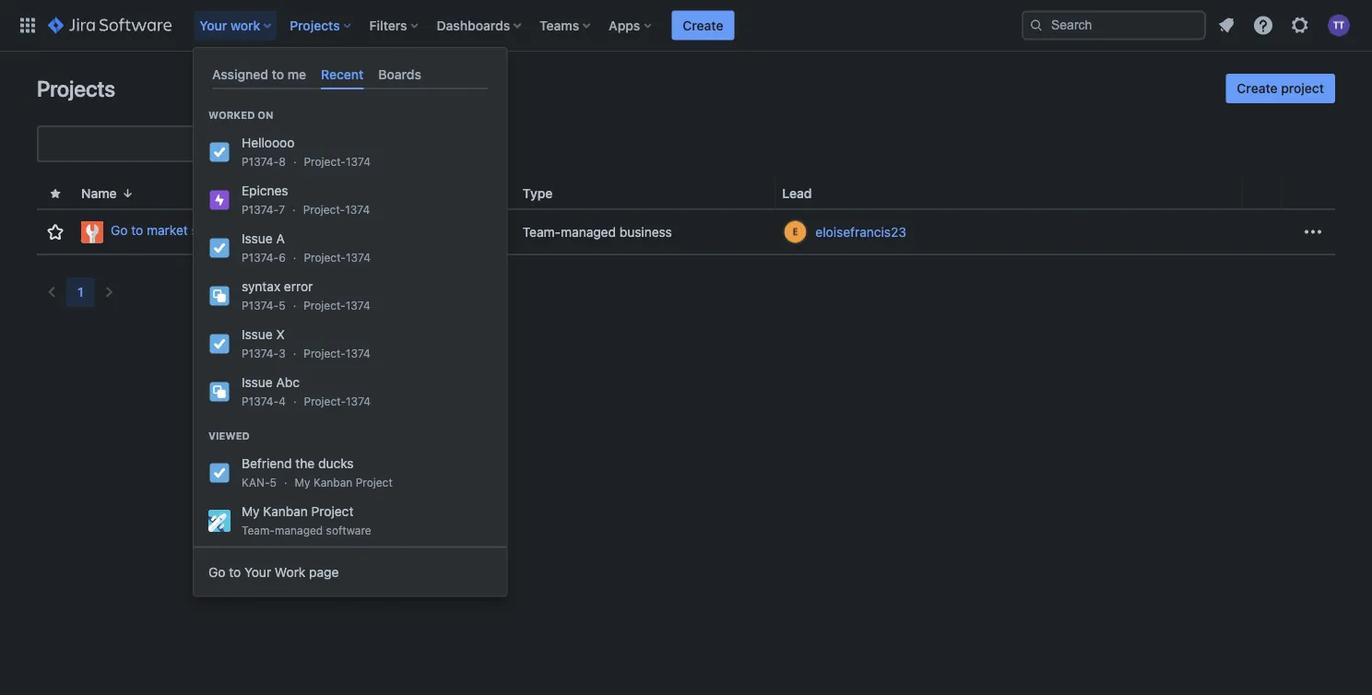 Task type: locate. For each thing, give the bounding box(es) containing it.
jira work management
[[273, 137, 392, 150]]

1 horizontal spatial 5
[[279, 299, 286, 312]]

5 p1374- from the top
[[242, 347, 279, 360]]

project inside my kanban project team-managed software
[[312, 504, 354, 520]]

0 vertical spatial managed
[[561, 224, 616, 239]]

1 horizontal spatial kanban
[[314, 476, 353, 489]]

kanban inside my kanban project team-managed software
[[263, 504, 308, 520]]

my for my kanban project team-managed software
[[242, 504, 260, 520]]

software
[[326, 524, 372, 537]]

2 issue from the top
[[242, 327, 273, 343]]

1 vertical spatial create
[[1238, 81, 1278, 96]]

issue up p1374-3
[[242, 327, 273, 343]]

projects up me
[[290, 18, 340, 33]]

project- for issue a
[[304, 251, 346, 264]]

name button
[[74, 183, 143, 204]]

my down "the"
[[295, 476, 311, 489]]

managed up page
[[275, 524, 323, 537]]

2 vertical spatial issue
[[242, 375, 273, 390]]

teams
[[540, 18, 580, 33]]

your profile and settings image
[[1329, 14, 1351, 36]]

0 vertical spatial team-
[[523, 224, 561, 239]]

issue a
[[242, 231, 285, 247]]

go inside 'go to market sample' link
[[111, 223, 128, 238]]

on
[[258, 110, 274, 122]]

dashboards button
[[431, 11, 529, 40]]

project
[[1282, 81, 1325, 96]]

create project
[[1238, 81, 1325, 96]]

0 horizontal spatial go
[[111, 223, 128, 238]]

1374
[[346, 155, 371, 168], [345, 203, 370, 216], [346, 251, 371, 264], [346, 299, 371, 312], [346, 347, 371, 360], [346, 395, 371, 408]]

0 vertical spatial create
[[683, 18, 724, 33]]

0 vertical spatial go
[[111, 223, 128, 238]]

project- down jira work management
[[304, 155, 346, 168]]

projects down appswitcher icon
[[37, 76, 115, 101]]

p1374- down issue abc
[[242, 395, 279, 408]]

p1374- down syntax
[[242, 299, 279, 312]]

more image
[[1303, 221, 1325, 243]]

p1374- for epicnes
[[242, 203, 279, 216]]

assigned to me
[[212, 66, 306, 82]]

filters
[[370, 18, 407, 33]]

boards
[[379, 66, 422, 82]]

p1374-
[[242, 155, 279, 168], [242, 203, 279, 216], [242, 251, 279, 264], [242, 299, 279, 312], [242, 347, 279, 360], [242, 395, 279, 408]]

0 horizontal spatial to
[[131, 223, 143, 238]]

0 horizontal spatial my
[[242, 504, 260, 520]]

go to your work page
[[209, 565, 339, 580]]

project-1374 for syntax error
[[304, 299, 371, 312]]

your
[[200, 18, 227, 33], [244, 565, 271, 580]]

1 horizontal spatial your
[[244, 565, 271, 580]]

work
[[295, 137, 322, 150], [275, 565, 306, 580]]

apps
[[609, 18, 641, 33]]

0 horizontal spatial project
[[312, 504, 354, 520]]

0 horizontal spatial managed
[[275, 524, 323, 537]]

my inside my kanban project team-managed software
[[242, 504, 260, 520]]

1 horizontal spatial project
[[356, 476, 393, 489]]

p1374- down the 'helloooo' at the top left
[[242, 155, 279, 168]]

1 horizontal spatial projects
[[290, 18, 340, 33]]

1 vertical spatial issue
[[242, 327, 273, 343]]

0 horizontal spatial projects
[[37, 76, 115, 101]]

None text field
[[39, 131, 220, 157]]

7
[[279, 203, 285, 216]]

your work button
[[194, 11, 279, 40]]

1 vertical spatial 5
[[270, 476, 277, 489]]

project-1374
[[304, 155, 371, 168], [303, 203, 370, 216], [304, 251, 371, 264], [304, 299, 371, 312], [304, 347, 371, 360], [304, 395, 371, 408]]

4
[[279, 395, 286, 408]]

issue
[[242, 231, 273, 247], [242, 327, 273, 343], [242, 375, 273, 390]]

work
[[231, 18, 260, 33]]

1 vertical spatial to
[[131, 223, 143, 238]]

1 horizontal spatial create
[[1238, 81, 1278, 96]]

project- down error
[[304, 299, 346, 312]]

1 horizontal spatial to
[[229, 565, 241, 580]]

projects
[[290, 18, 340, 33], [37, 76, 115, 101]]

project- for issue x
[[304, 347, 346, 360]]

error
[[284, 279, 313, 295]]

0 horizontal spatial team-
[[242, 524, 275, 537]]

work right jira
[[295, 137, 322, 150]]

p1374- down issue x
[[242, 347, 279, 360]]

project- right "4"
[[304, 395, 346, 408]]

befriend the ducks
[[242, 456, 354, 472]]

1 vertical spatial managed
[[275, 524, 323, 537]]

projects button
[[284, 11, 359, 40]]

to
[[272, 66, 284, 82], [131, 223, 143, 238], [229, 565, 241, 580]]

4 p1374- from the top
[[242, 299, 279, 312]]

2 horizontal spatial to
[[272, 66, 284, 82]]

project- up error
[[304, 251, 346, 264]]

managed inside my kanban project team-managed software
[[275, 524, 323, 537]]

project- for helloooo
[[304, 155, 346, 168]]

epicnes
[[242, 183, 288, 199]]

create for create
[[683, 18, 724, 33]]

5 down syntax error
[[279, 299, 286, 312]]

project-
[[304, 155, 346, 168], [303, 203, 345, 216], [304, 251, 346, 264], [304, 299, 346, 312], [304, 347, 346, 360], [304, 395, 346, 408]]

5
[[279, 299, 286, 312], [270, 476, 277, 489]]

2 vertical spatial to
[[229, 565, 241, 580]]

p1374- down issue a
[[242, 251, 279, 264]]

team- down type
[[523, 224, 561, 239]]

create project button
[[1227, 74, 1336, 103]]

create inside primary element
[[683, 18, 724, 33]]

project-1374 right 7
[[303, 203, 370, 216]]

3 issue from the top
[[242, 375, 273, 390]]

0 vertical spatial your
[[200, 18, 227, 33]]

my
[[295, 476, 311, 489], [242, 504, 260, 520]]

market
[[147, 223, 188, 238]]

create right apps popup button
[[683, 18, 724, 33]]

to left me
[[272, 66, 284, 82]]

to for your
[[229, 565, 241, 580]]

1 vertical spatial projects
[[37, 76, 115, 101]]

go
[[111, 223, 128, 238], [209, 565, 226, 580]]

1 vertical spatial kanban
[[263, 504, 308, 520]]

filters button
[[364, 11, 426, 40]]

2 p1374- from the top
[[242, 203, 279, 216]]

go to your work page link
[[194, 554, 507, 591]]

tab list containing assigned to me
[[205, 59, 496, 90]]

x
[[276, 327, 285, 343]]

your left page
[[244, 565, 271, 580]]

assigned
[[212, 66, 269, 82]]

1374 for helloooo
[[346, 155, 371, 168]]

managed left "business"
[[561, 224, 616, 239]]

project- for issue abc
[[304, 395, 346, 408]]

go for go to your work page
[[209, 565, 226, 580]]

your left the work
[[200, 18, 227, 33]]

p1374-6
[[242, 251, 286, 264]]

page
[[309, 565, 339, 580]]

managed
[[561, 224, 616, 239], [275, 524, 323, 537]]

issue x
[[242, 327, 285, 343]]

1 vertical spatial my
[[242, 504, 260, 520]]

3 p1374- from the top
[[242, 251, 279, 264]]

me
[[288, 66, 306, 82]]

project
[[356, 476, 393, 489], [312, 504, 354, 520]]

5 down befriend
[[270, 476, 277, 489]]

kanban down kan-5 at the bottom of page
[[263, 504, 308, 520]]

0 horizontal spatial 5
[[270, 476, 277, 489]]

1
[[78, 285, 84, 300]]

work left page
[[275, 565, 306, 580]]

team-
[[523, 224, 561, 239], [242, 524, 275, 537]]

1 vertical spatial project
[[312, 504, 354, 520]]

0 vertical spatial to
[[272, 66, 284, 82]]

1 horizontal spatial team-
[[523, 224, 561, 239]]

project-1374 down jira work management
[[304, 155, 371, 168]]

project-1374 down error
[[304, 299, 371, 312]]

project for my kanban project team-managed software
[[312, 504, 354, 520]]

1 horizontal spatial managed
[[561, 224, 616, 239]]

project-1374 for helloooo
[[304, 155, 371, 168]]

issue up p1374-6
[[242, 231, 273, 247]]

the
[[296, 456, 315, 472]]

create left project
[[1238, 81, 1278, 96]]

kanban for my kanban project team-managed software
[[263, 504, 308, 520]]

tab list
[[205, 59, 496, 90]]

notifications image
[[1216, 14, 1238, 36]]

p1374-3
[[242, 347, 286, 360]]

business
[[620, 224, 672, 239]]

kanban down ducks
[[314, 476, 353, 489]]

create button
[[672, 11, 735, 40]]

1 issue from the top
[[242, 231, 273, 247]]

p1374- for issue x
[[242, 347, 279, 360]]

jira software image
[[48, 14, 172, 36], [48, 14, 172, 36]]

teams button
[[534, 11, 598, 40]]

0 vertical spatial issue
[[242, 231, 273, 247]]

go inside the 'go to your work page' link
[[209, 565, 226, 580]]

5 for syntax
[[279, 299, 286, 312]]

previous image
[[41, 281, 63, 304]]

0 vertical spatial project
[[356, 476, 393, 489]]

team- up go to your work page
[[242, 524, 275, 537]]

sample
[[191, 223, 234, 238]]

to left page
[[229, 565, 241, 580]]

team-managed business
[[523, 224, 672, 239]]

0 vertical spatial projects
[[290, 18, 340, 33]]

project-1374 up error
[[304, 251, 371, 264]]

0 vertical spatial kanban
[[314, 476, 353, 489]]

project- right 3
[[304, 347, 346, 360]]

1 horizontal spatial go
[[209, 565, 226, 580]]

worked on
[[209, 110, 274, 122]]

appswitcher icon image
[[17, 14, 39, 36]]

5 for befriend
[[270, 476, 277, 489]]

banner
[[0, 0, 1373, 52]]

1374 for syntax error
[[346, 299, 371, 312]]

p1374- for issue abc
[[242, 395, 279, 408]]

1 horizontal spatial my
[[295, 476, 311, 489]]

1 vertical spatial go
[[209, 565, 226, 580]]

project-1374 right 3
[[304, 347, 371, 360]]

my down kan-
[[242, 504, 260, 520]]

1 p1374- from the top
[[242, 155, 279, 168]]

1 vertical spatial team-
[[242, 524, 275, 537]]

kanban
[[314, 476, 353, 489], [263, 504, 308, 520]]

6 p1374- from the top
[[242, 395, 279, 408]]

issue up p1374-4
[[242, 375, 273, 390]]

project-1374 right "4"
[[304, 395, 371, 408]]

0 horizontal spatial kanban
[[263, 504, 308, 520]]

1 button
[[66, 278, 95, 307]]

to left "market"
[[131, 223, 143, 238]]

0 vertical spatial my
[[295, 476, 311, 489]]

0 horizontal spatial create
[[683, 18, 724, 33]]

banner containing your work
[[0, 0, 1373, 52]]

p1374- down "epicnes"
[[242, 203, 279, 216]]

0 vertical spatial 5
[[279, 299, 286, 312]]

project- right 7
[[303, 203, 345, 216]]

0 horizontal spatial your
[[200, 18, 227, 33]]

kanban for my kanban project
[[314, 476, 353, 489]]

create
[[683, 18, 724, 33], [1238, 81, 1278, 96]]



Task type: describe. For each thing, give the bounding box(es) containing it.
primary element
[[11, 0, 1022, 51]]

my kanban project
[[295, 476, 393, 489]]

my kanban project team-managed software
[[242, 504, 372, 537]]

abc
[[276, 375, 300, 390]]

create for create project
[[1238, 81, 1278, 96]]

a
[[276, 231, 285, 247]]

help image
[[1253, 14, 1275, 36]]

issue for issue x
[[242, 327, 273, 343]]

3
[[279, 347, 286, 360]]

management
[[325, 137, 392, 150]]

syntax error
[[242, 279, 313, 295]]

syntax
[[242, 279, 281, 295]]

search image
[[1030, 18, 1045, 33]]

go to market sample link
[[81, 221, 352, 243]]

1374 for issue abc
[[346, 395, 371, 408]]

p1374- for syntax error
[[242, 299, 279, 312]]

kan-5
[[242, 476, 277, 489]]

p1374-8
[[242, 155, 286, 168]]

project-1374 for issue x
[[304, 347, 371, 360]]

ducks
[[318, 456, 354, 472]]

p1374-4
[[242, 395, 286, 408]]

worked
[[209, 110, 255, 122]]

1 vertical spatial your
[[244, 565, 271, 580]]

1374 for issue x
[[346, 347, 371, 360]]

kan-
[[242, 476, 270, 489]]

p1374- for helloooo
[[242, 155, 279, 168]]

lead button
[[775, 183, 835, 204]]

settings image
[[1290, 14, 1312, 36]]

recent
[[321, 66, 364, 82]]

type
[[523, 186, 553, 201]]

issue abc
[[242, 375, 300, 390]]

1 vertical spatial work
[[275, 565, 306, 580]]

issue for issue a
[[242, 231, 273, 247]]

viewed
[[209, 431, 250, 443]]

p1374- for issue a
[[242, 251, 279, 264]]

to for me
[[272, 66, 284, 82]]

eloisefrancis23
[[816, 224, 907, 239]]

jira
[[273, 137, 292, 150]]

project-1374 for issue a
[[304, 251, 371, 264]]

go for go to market sample
[[111, 223, 128, 238]]

go to market sample
[[111, 223, 234, 238]]

Search field
[[1022, 11, 1207, 40]]

lead
[[783, 186, 812, 201]]

my for my kanban project
[[295, 476, 311, 489]]

project-1374 for issue abc
[[304, 395, 371, 408]]

project- for syntax error
[[304, 299, 346, 312]]

your work
[[200, 18, 260, 33]]

next image
[[98, 281, 121, 304]]

team- inside my kanban project team-managed software
[[242, 524, 275, 537]]

p1374-5
[[242, 299, 286, 312]]

name
[[81, 186, 117, 201]]

p1374-7
[[242, 203, 285, 216]]

issue for issue abc
[[242, 375, 273, 390]]

helloooo
[[242, 135, 295, 151]]

8
[[279, 155, 286, 168]]

projects inside 'dropdown button'
[[290, 18, 340, 33]]

apps button
[[604, 11, 659, 40]]

your inside popup button
[[200, 18, 227, 33]]

to for market
[[131, 223, 143, 238]]

befriend
[[242, 456, 292, 472]]

0 vertical spatial work
[[295, 137, 322, 150]]

star go to market sample image
[[44, 221, 66, 243]]

project for my kanban project
[[356, 476, 393, 489]]

dashboards
[[437, 18, 510, 33]]

eloisefrancis23 link
[[816, 223, 907, 241]]

1374 for issue a
[[346, 251, 371, 264]]

6
[[279, 251, 286, 264]]



Task type: vqa. For each thing, say whether or not it's contained in the screenshot.
Team-managed business
yes



